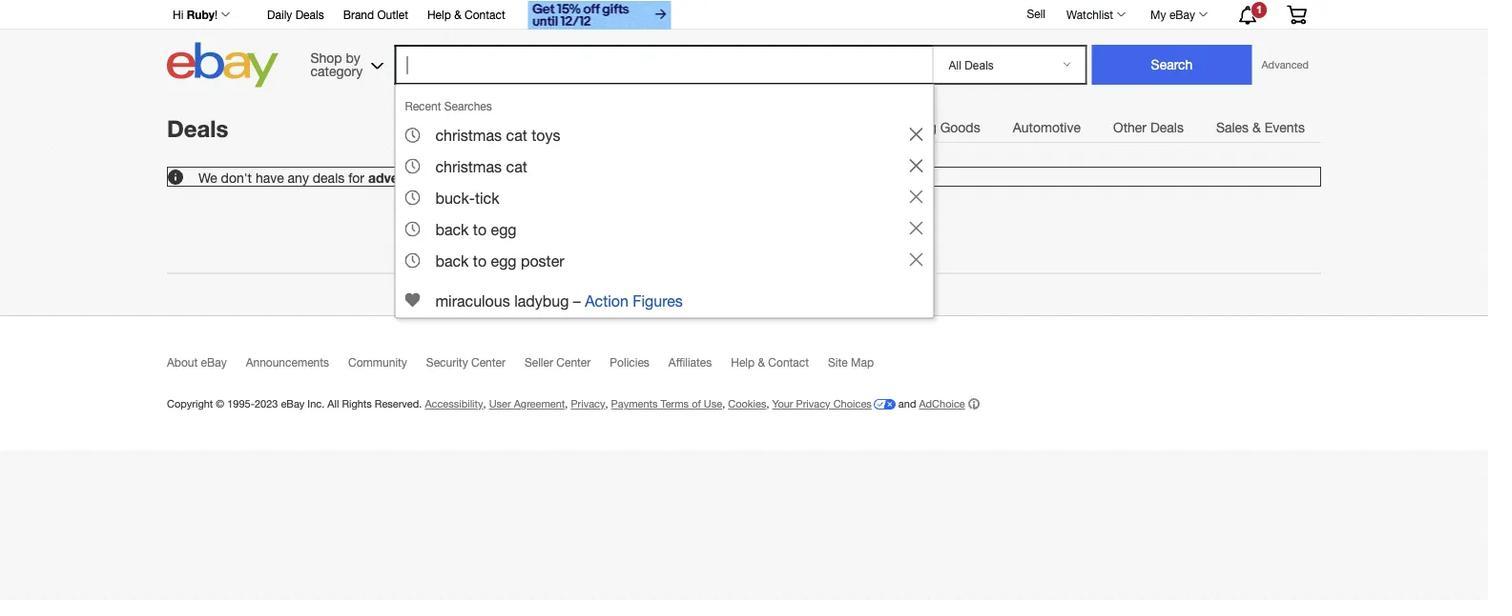 Task type: describe. For each thing, give the bounding box(es) containing it.
to for back to egg
[[473, 221, 487, 239]]

menu bar containing featured
[[516, 108, 1321, 147]]

about ebay
[[167, 356, 227, 370]]

hi
[[173, 8, 183, 21]]

2 privacy from the left
[[796, 398, 830, 411]]

1 privacy from the left
[[571, 398, 605, 411]]

0 vertical spatial help & contact link
[[427, 5, 505, 26]]

recent searches
[[405, 99, 492, 113]]

& for help & contact link to the top
[[454, 8, 461, 21]]

by
[[346, 50, 360, 65]]

to for back to egg poster
[[473, 252, 487, 270]]

security
[[426, 356, 468, 370]]

deals for other deals
[[1150, 120, 1184, 135]]

and
[[898, 398, 916, 411]]

–
[[573, 293, 581, 310]]

account navigation
[[162, 0, 1321, 32]]

use
[[704, 398, 722, 411]]

sales
[[1216, 120, 1249, 135]]

copyright
[[167, 398, 213, 411]]

back for back to egg poster
[[435, 252, 469, 270]]

security center
[[426, 356, 506, 370]]

tick
[[475, 190, 499, 207]]

affiliates link
[[669, 356, 731, 378]]

daily deals
[[267, 8, 324, 21]]

christmas cat toys
[[435, 127, 560, 145]]

sporting goods
[[886, 120, 980, 135]]

brand outlet
[[343, 8, 408, 21]]

ruby
[[187, 8, 215, 21]]

payments terms of use link
[[611, 398, 722, 411]]

search for link
[[471, 170, 691, 186]]

buck-tick link
[[397, 182, 931, 213]]

your shopping cart image
[[1286, 5, 1308, 24]]

tab list containing featured
[[516, 108, 1321, 147]]

policies
[[610, 356, 649, 370]]

advanced
[[1261, 59, 1309, 71]]

seller
[[525, 356, 553, 370]]

– action figures
[[573, 293, 683, 310]]

3 , from the left
[[605, 398, 608, 411]]

about
[[167, 356, 198, 370]]

community
[[348, 356, 407, 370]]

deals link
[[167, 115, 228, 142]]

automotive
[[1013, 120, 1081, 135]]

back to egg poster
[[435, 252, 564, 270]]

1 horizontal spatial contact
[[768, 356, 809, 370]]

christmas for christmas cat toys
[[435, 127, 502, 145]]

deals for daily deals
[[295, 8, 324, 21]]

0 horizontal spatial deals
[[167, 115, 228, 142]]

1 , from the left
[[483, 398, 486, 411]]

toys
[[532, 127, 560, 145]]

adchoice link
[[919, 398, 979, 411]]

search
[[471, 170, 515, 186]]

shop by category button
[[302, 42, 388, 83]]

adchoice
[[919, 398, 965, 411]]

center for security center
[[471, 356, 506, 370]]

any
[[288, 170, 309, 186]]

site map
[[828, 356, 874, 370]]

privacy link
[[571, 398, 605, 411]]

back to egg poster link
[[397, 245, 931, 276]]

sporting
[[886, 120, 937, 135]]

outlet
[[377, 8, 408, 21]]

category
[[310, 63, 363, 79]]

1 vertical spatial help & contact link
[[731, 356, 828, 378]]

1 button
[[1222, 1, 1272, 28]]

help & contact for bottom help & contact link
[[731, 356, 809, 370]]

of
[[692, 398, 701, 411]]

about ebay link
[[167, 356, 246, 378]]

figures
[[633, 293, 683, 310]]

have
[[256, 170, 284, 186]]

user agreement link
[[489, 398, 565, 411]]

!
[[215, 8, 218, 21]]

1 vertical spatial help
[[731, 356, 755, 370]]

get an extra 15% off image
[[528, 1, 671, 30]]

reserved.
[[375, 398, 422, 411]]

back for back to egg
[[435, 221, 469, 239]]

banner containing christmas cat toys
[[162, 0, 1321, 319]]

security center link
[[426, 356, 525, 378]]

accessibility link
[[425, 398, 483, 411]]

accessibility
[[425, 398, 483, 411]]

site
[[828, 356, 848, 370]]

other
[[1113, 120, 1147, 135]]



Task type: vqa. For each thing, say whether or not it's contained in the screenshot.
contact to the top
yes



Task type: locate. For each thing, give the bounding box(es) containing it.
help & contact
[[427, 8, 505, 21], [731, 356, 809, 370]]

christmas cat
[[435, 158, 527, 176]]

cat left toys
[[506, 127, 527, 145]]

1 horizontal spatial for
[[519, 170, 537, 186]]

center right seller
[[556, 356, 591, 370]]

miraculous
[[435, 293, 510, 310]]

1 horizontal spatial &
[[758, 356, 765, 370]]

daily
[[267, 8, 292, 21]]

2 horizontal spatial ebay
[[1169, 8, 1195, 21]]

2 for from the left
[[519, 170, 537, 186]]

1995-
[[227, 398, 255, 411]]

1 horizontal spatial ebay
[[281, 398, 305, 411]]

ebay inside account navigation
[[1169, 8, 1195, 21]]

map
[[851, 356, 874, 370]]

hi ruby !
[[173, 8, 218, 21]]

2 egg from the top
[[491, 252, 517, 270]]

2 vertical spatial ebay
[[281, 398, 305, 411]]

& right outlet
[[454, 8, 461, 21]]

0 horizontal spatial help
[[427, 8, 451, 21]]

©
[[216, 398, 224, 411]]

0 horizontal spatial help & contact link
[[427, 5, 505, 26]]

privacy down seller center link on the left of the page
[[571, 398, 605, 411]]

2 christmas from the top
[[435, 158, 502, 176]]

community link
[[348, 356, 426, 378]]

choices
[[833, 398, 872, 411]]

Search for anything text field
[[397, 47, 929, 83]]

0 horizontal spatial center
[[471, 356, 506, 370]]

back down 'back to egg'
[[435, 252, 469, 270]]

0 vertical spatial to
[[473, 221, 487, 239]]

1
[[1256, 4, 1262, 16]]

shop by category
[[310, 50, 363, 79]]

region containing we don't have any deals for
[[167, 167, 1321, 187]]

2 cat from the top
[[506, 158, 527, 176]]

center for seller center
[[556, 356, 591, 370]]

help & contact link right outlet
[[427, 5, 505, 26]]

and adchoice
[[896, 398, 965, 411]]

christmas for christmas cat
[[435, 158, 502, 176]]

cat down christmas cat toys
[[506, 158, 527, 176]]

0 vertical spatial help & contact
[[427, 8, 505, 21]]

deals
[[313, 170, 345, 186]]

1 horizontal spatial help & contact link
[[731, 356, 828, 378]]

& inside account navigation
[[454, 8, 461, 21]]

christmas up buck-tick
[[435, 158, 502, 176]]

egg
[[491, 221, 517, 239], [491, 252, 517, 270]]

shop
[[310, 50, 342, 65]]

0 horizontal spatial &
[[454, 8, 461, 21]]

for right search
[[519, 170, 537, 186]]

action
[[585, 293, 628, 310]]

& right sales
[[1252, 120, 1261, 135]]

sell
[[1027, 7, 1045, 20]]

& for bottom help & contact link
[[758, 356, 765, 370]]

0 vertical spatial &
[[454, 8, 461, 21]]

0 vertical spatial christmas
[[435, 127, 502, 145]]

don't
[[221, 170, 252, 186]]

& up cookies at bottom
[[758, 356, 765, 370]]

daily deals link
[[267, 5, 324, 26]]

deals up we
[[167, 115, 228, 142]]

1 christmas from the top
[[435, 127, 502, 145]]

1 vertical spatial egg
[[491, 252, 517, 270]]

1 back from the top
[[435, 221, 469, 239]]

1 vertical spatial back
[[435, 252, 469, 270]]

list box
[[394, 84, 934, 319]]

0 vertical spatial cat
[[506, 127, 527, 145]]

, left payments
[[605, 398, 608, 411]]

poster
[[521, 252, 564, 270]]

brand
[[343, 8, 374, 21]]

ladybug
[[514, 293, 569, 310]]

deals inside account navigation
[[295, 8, 324, 21]]

region
[[167, 167, 1321, 187]]

2 back from the top
[[435, 252, 469, 270]]

0 horizontal spatial ebay
[[201, 356, 227, 370]]

0 vertical spatial contact
[[465, 8, 505, 21]]

we
[[198, 170, 217, 186]]

1 horizontal spatial help
[[731, 356, 755, 370]]

1 egg from the top
[[491, 221, 517, 239]]

5 , from the left
[[766, 398, 769, 411]]

1 to from the top
[[473, 221, 487, 239]]

site map link
[[828, 356, 893, 378]]

2 horizontal spatial &
[[1252, 120, 1261, 135]]

for right deals
[[348, 170, 364, 186]]

back down buck-
[[435, 221, 469, 239]]

2 horizontal spatial deals
[[1150, 120, 1184, 135]]

inc.
[[307, 398, 325, 411]]

0 horizontal spatial for
[[348, 170, 364, 186]]

1 vertical spatial contact
[[768, 356, 809, 370]]

1 vertical spatial cat
[[506, 158, 527, 176]]

sporting goods link
[[869, 109, 997, 147]]

other deals
[[1113, 120, 1184, 135]]

banner
[[162, 0, 1321, 319]]

1 horizontal spatial deals
[[295, 8, 324, 21]]

egg up back to egg poster
[[491, 221, 517, 239]]

, left cookies at bottom
[[722, 398, 725, 411]]

help & contact right outlet
[[427, 8, 505, 21]]

help & contact link up your
[[731, 356, 828, 378]]

cat for christmas cat
[[506, 158, 527, 176]]

1 cat from the top
[[506, 127, 527, 145]]

1 horizontal spatial help & contact
[[731, 356, 809, 370]]

christmas down the searches on the left
[[435, 127, 502, 145]]

deals right daily
[[295, 8, 324, 21]]

rights
[[342, 398, 372, 411]]

buck-
[[435, 190, 475, 207]]

1 for from the left
[[348, 170, 364, 186]]

deals inside menu bar
[[1150, 120, 1184, 135]]

to down tick
[[473, 221, 487, 239]]

& inside menu bar
[[1252, 120, 1261, 135]]

contact inside account navigation
[[465, 8, 505, 21]]

seller center link
[[525, 356, 610, 378]]

seller center
[[525, 356, 591, 370]]

, left privacy link at bottom left
[[565, 398, 568, 411]]

.
[[463, 170, 467, 186]]

buck-tick
[[435, 190, 499, 207]]

0 vertical spatial egg
[[491, 221, 517, 239]]

2 vertical spatial &
[[758, 356, 765, 370]]

your privacy choices link
[[772, 398, 896, 411]]

back
[[435, 221, 469, 239], [435, 252, 469, 270]]

watchlist link
[[1056, 3, 1134, 26]]

help up cookies at bottom
[[731, 356, 755, 370]]

ebay right about
[[201, 356, 227, 370]]

back to egg link
[[397, 213, 931, 245]]

egg for back to egg
[[491, 221, 517, 239]]

4 , from the left
[[722, 398, 725, 411]]

1 vertical spatial &
[[1252, 120, 1261, 135]]

agreement
[[514, 398, 565, 411]]

1 horizontal spatial center
[[556, 356, 591, 370]]

contact up your
[[768, 356, 809, 370]]

watchlist
[[1066, 8, 1113, 21]]

searches
[[444, 99, 492, 113]]

help inside account navigation
[[427, 8, 451, 21]]

1 horizontal spatial privacy
[[796, 398, 830, 411]]

, left user
[[483, 398, 486, 411]]

we don't have any deals for adventure time . search for
[[198, 170, 540, 186]]

1 vertical spatial to
[[473, 252, 487, 270]]

2 center from the left
[[556, 356, 591, 370]]

ebay left inc.
[[281, 398, 305, 411]]

featured link
[[516, 109, 601, 147]]

your
[[772, 398, 793, 411]]

cookies
[[728, 398, 766, 411]]

none submit inside banner
[[1092, 45, 1252, 85]]

featured
[[532, 120, 585, 135]]

1 center from the left
[[471, 356, 506, 370]]

list box containing christmas cat toys
[[394, 84, 934, 319]]

1 vertical spatial ebay
[[201, 356, 227, 370]]

2023
[[255, 398, 278, 411]]

automotive link
[[997, 109, 1097, 147]]

brand outlet link
[[343, 5, 408, 26]]

egg for back to egg poster
[[491, 252, 517, 270]]

tab list
[[516, 108, 1321, 147]]

2 , from the left
[[565, 398, 568, 411]]

menu bar
[[516, 108, 1321, 147]]

events
[[1265, 120, 1305, 135]]

terms
[[661, 398, 689, 411]]

help & contact up your
[[731, 356, 809, 370]]

0 horizontal spatial help & contact
[[427, 8, 505, 21]]

0 vertical spatial ebay
[[1169, 8, 1195, 21]]

privacy
[[571, 398, 605, 411], [796, 398, 830, 411]]

sales & events link
[[1200, 109, 1321, 147]]

policies link
[[610, 356, 669, 378]]

adventure
[[368, 170, 432, 186]]

2 to from the top
[[473, 252, 487, 270]]

affiliates
[[669, 356, 712, 370]]

1 vertical spatial help & contact
[[731, 356, 809, 370]]

, left your
[[766, 398, 769, 411]]

0 vertical spatial help
[[427, 8, 451, 21]]

cat for christmas cat toys
[[506, 127, 527, 145]]

user
[[489, 398, 511, 411]]

0 vertical spatial back
[[435, 221, 469, 239]]

miraculous ladybug
[[435, 293, 569, 310]]

help right outlet
[[427, 8, 451, 21]]

recent
[[405, 99, 441, 113]]

announcements link
[[246, 356, 348, 378]]

sell link
[[1018, 7, 1054, 20]]

egg left poster
[[491, 252, 517, 270]]

0 horizontal spatial privacy
[[571, 398, 605, 411]]

help & contact for help & contact link to the top
[[427, 8, 505, 21]]

help & contact inside account navigation
[[427, 8, 505, 21]]

goods
[[940, 120, 980, 135]]

None submit
[[1092, 45, 1252, 85]]

deals right other
[[1150, 120, 1184, 135]]

deals
[[295, 8, 324, 21], [167, 115, 228, 142], [1150, 120, 1184, 135]]

privacy right your
[[796, 398, 830, 411]]

center
[[471, 356, 506, 370], [556, 356, 591, 370]]

to down 'back to egg'
[[473, 252, 487, 270]]

my ebay
[[1150, 8, 1195, 21]]

all
[[328, 398, 339, 411]]

cat
[[506, 127, 527, 145], [506, 158, 527, 176]]

ebay right the my
[[1169, 8, 1195, 21]]

contact right outlet
[[465, 8, 505, 21]]

1 vertical spatial christmas
[[435, 158, 502, 176]]

contact
[[465, 8, 505, 21], [768, 356, 809, 370]]

center right security
[[471, 356, 506, 370]]

0 horizontal spatial contact
[[465, 8, 505, 21]]

ebay for about ebay
[[201, 356, 227, 370]]

ebay for my ebay
[[1169, 8, 1195, 21]]



